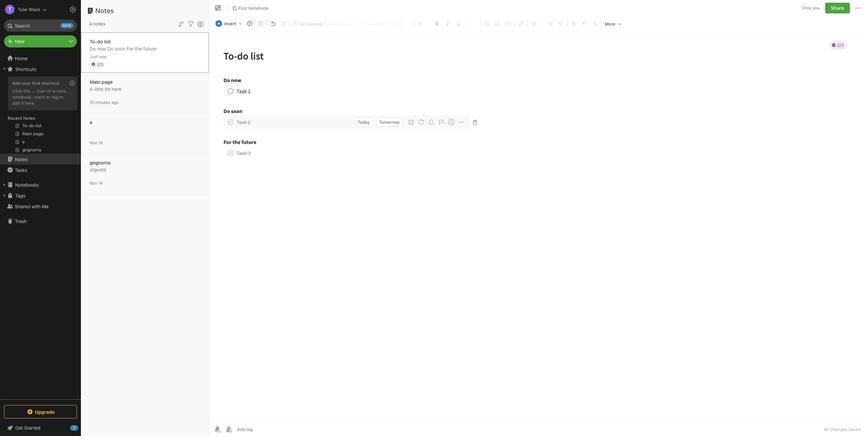 Task type: describe. For each thing, give the bounding box(es) containing it.
notes inside note list element
[[95, 7, 114, 14]]

add
[[12, 100, 20, 106]]

shortcuts button
[[0, 64, 81, 74]]

only
[[802, 5, 811, 11]]

1 vertical spatial notes
[[23, 116, 35, 121]]

bit
[[105, 86, 110, 92]]

1 vertical spatial now
[[99, 54, 107, 59]]

sfgnsfd
[[90, 167, 106, 173]]

Sort options field
[[177, 20, 185, 28]]

add your first shortcut
[[12, 81, 59, 86]]

you
[[812, 5, 820, 11]]

me
[[42, 204, 49, 210]]

add
[[12, 81, 20, 86]]

group containing add your first shortcut
[[0, 74, 81, 157]]

more actions image
[[854, 4, 862, 12]]

recent
[[8, 116, 22, 121]]

shared
[[15, 204, 30, 210]]

notebooks
[[15, 182, 39, 188]]

all changes saved
[[824, 427, 861, 433]]

font color image
[[415, 19, 431, 28]]

notebook,
[[12, 94, 33, 100]]

add filters image
[[187, 20, 195, 28]]

undo image
[[268, 19, 278, 28]]

Account field
[[0, 3, 47, 16]]

shortcuts
[[15, 66, 36, 72]]

note,
[[57, 88, 67, 94]]

only you
[[802, 5, 820, 11]]

notebooks link
[[0, 180, 81, 190]]

soon
[[115, 46, 125, 51]]

little
[[94, 86, 103, 92]]

1 do from the left
[[90, 46, 96, 51]]

highlight image
[[464, 19, 480, 28]]

on
[[47, 88, 52, 94]]

main page a little bit here
[[90, 79, 121, 92]]

...
[[31, 88, 36, 94]]

tasks button
[[0, 165, 81, 176]]

tag
[[51, 94, 58, 100]]

4
[[89, 21, 92, 27]]

future
[[143, 46, 156, 51]]

add a reminder image
[[213, 426, 221, 434]]

7
[[73, 426, 75, 431]]

2 vertical spatial notes
[[15, 157, 28, 162]]

shared with me
[[15, 204, 49, 210]]

font size image
[[396, 19, 413, 28]]

expand note image
[[214, 4, 222, 12]]

home
[[15, 55, 28, 61]]

gngnsrns sfgnsfd
[[90, 160, 111, 173]]

tyler
[[18, 7, 28, 12]]

with
[[32, 204, 41, 210]]

started
[[24, 426, 40, 431]]

click
[[12, 88, 22, 94]]

here
[[112, 86, 121, 92]]

Font color field
[[415, 19, 431, 28]]

tyler black
[[18, 7, 40, 12]]

settings image
[[69, 5, 77, 13]]

black
[[29, 7, 40, 12]]

a
[[53, 88, 55, 94]]

heading level image
[[327, 19, 361, 28]]

recent notes
[[8, 116, 35, 121]]

list
[[104, 39, 111, 44]]

ago
[[111, 100, 119, 105]]

nov 14 for e
[[90, 140, 103, 145]]

More actions field
[[854, 3, 862, 13]]

notes
[[93, 21, 105, 27]]

trash link
[[0, 216, 81, 227]]

gngnsrns
[[90, 160, 111, 166]]

or
[[46, 94, 50, 100]]

first notebook button
[[230, 3, 271, 13]]

note list element
[[81, 0, 209, 437]]

now inside to-do list do now do soon for the future
[[97, 46, 106, 51]]

new
[[62, 23, 71, 28]]

more
[[605, 21, 615, 27]]



Task type: vqa. For each thing, say whether or not it's contained in the screenshot.
THE HOME
yes



Task type: locate. For each thing, give the bounding box(es) containing it.
to
[[59, 94, 63, 100]]

4 notes
[[89, 21, 105, 27]]

font family image
[[363, 19, 394, 28]]

for
[[127, 46, 134, 51]]

Search text field
[[9, 20, 72, 32]]

do
[[97, 39, 103, 44]]

do down to-
[[90, 46, 96, 51]]

2 do from the left
[[107, 46, 113, 51]]

More field
[[602, 19, 623, 29]]

nov for gngnsrns
[[90, 181, 97, 186]]

home link
[[0, 53, 81, 64]]

page
[[102, 79, 113, 85]]

tree containing home
[[0, 53, 81, 400]]

nov down sfgnsfd
[[90, 181, 97, 186]]

0 horizontal spatial do
[[90, 46, 96, 51]]

the right for
[[135, 46, 142, 51]]

here.
[[25, 100, 35, 106]]

2/3
[[97, 62, 103, 67]]

1 vertical spatial nov 14
[[90, 181, 103, 186]]

nov for e
[[90, 140, 97, 145]]

upgrade
[[35, 410, 55, 415]]

2 nov 14 from the top
[[90, 181, 103, 186]]

icon
[[37, 88, 45, 94]]

14 up gngnsrns
[[98, 140, 103, 145]]

0 vertical spatial 14
[[98, 140, 103, 145]]

0 vertical spatial now
[[97, 46, 106, 51]]

Note Editor text field
[[209, 32, 866, 423]]

new button
[[4, 35, 77, 48]]

10
[[90, 100, 94, 105]]

changes
[[830, 427, 847, 433]]

the
[[135, 46, 142, 51], [23, 88, 30, 94]]

1 vertical spatial nov
[[90, 181, 97, 186]]

just
[[90, 54, 98, 59]]

first
[[238, 5, 247, 11]]

now up 2/3
[[99, 54, 107, 59]]

1 vertical spatial 14
[[98, 181, 103, 186]]

do
[[90, 46, 96, 51], [107, 46, 113, 51]]

notes up tasks
[[15, 157, 28, 162]]

Heading level field
[[327, 19, 361, 28]]

0 horizontal spatial the
[[23, 88, 30, 94]]

0 vertical spatial nov
[[90, 140, 97, 145]]

1 nov from the top
[[90, 140, 97, 145]]

it
[[21, 100, 24, 106]]

nov
[[90, 140, 97, 145], [90, 181, 97, 186]]

nov 14
[[90, 140, 103, 145], [90, 181, 103, 186]]

notes link
[[0, 154, 81, 165]]

1 horizontal spatial do
[[107, 46, 113, 51]]

0 vertical spatial the
[[135, 46, 142, 51]]

the left ...
[[23, 88, 30, 94]]

Add tag field
[[236, 427, 287, 433]]

main
[[90, 79, 100, 85]]

now
[[97, 46, 106, 51], [99, 54, 107, 59]]

minutes
[[95, 100, 110, 105]]

2 nov from the top
[[90, 181, 97, 186]]

to-
[[90, 39, 97, 44]]

stack
[[34, 94, 45, 100]]

saved
[[849, 427, 861, 433]]

note window element
[[209, 0, 866, 437]]

get started
[[15, 426, 40, 431]]

Insert field
[[214, 19, 244, 28]]

a
[[90, 86, 93, 92]]

Alignment field
[[528, 19, 545, 28]]

first notebook
[[238, 5, 268, 11]]

your
[[22, 81, 31, 86]]

1 vertical spatial the
[[23, 88, 30, 94]]

click the ...
[[12, 88, 36, 94]]

tasks
[[15, 167, 27, 173]]

insert
[[224, 21, 236, 26]]

14 down sfgnsfd
[[98, 181, 103, 186]]

Highlight field
[[464, 19, 480, 28]]

Add filters field
[[187, 20, 195, 28]]

all
[[824, 427, 829, 433]]

1 nov 14 from the top
[[90, 140, 103, 145]]

expand notebooks image
[[2, 182, 7, 188]]

10 minutes ago
[[90, 100, 119, 105]]

just now
[[90, 54, 107, 59]]

14 for gngnsrns
[[98, 181, 103, 186]]

share
[[831, 5, 844, 11]]

shortcut
[[42, 81, 59, 86]]

group
[[0, 74, 81, 157]]

get
[[15, 426, 23, 431]]

nov down e
[[90, 140, 97, 145]]

now down do
[[97, 46, 106, 51]]

0 vertical spatial notes
[[95, 7, 114, 14]]

task image
[[245, 19, 254, 28]]

Help and Learning task checklist field
[[0, 423, 81, 434]]

the inside to-do list do now do soon for the future
[[135, 46, 142, 51]]

notes
[[95, 7, 114, 14], [23, 116, 35, 121], [15, 157, 28, 162]]

1 horizontal spatial the
[[135, 46, 142, 51]]

e
[[90, 120, 92, 125]]

notes right recent at the left top of the page
[[23, 116, 35, 121]]

tags button
[[0, 190, 81, 201]]

tags
[[15, 193, 25, 199]]

nov 14 for gngnsrns
[[90, 181, 103, 186]]

14
[[98, 140, 103, 145], [98, 181, 103, 186]]

Font family field
[[363, 19, 394, 28]]

new
[[15, 38, 25, 44]]

nov 14 up gngnsrns
[[90, 140, 103, 145]]

View options field
[[195, 20, 205, 28]]

upgrade button
[[4, 406, 77, 419]]

2 14 from the top
[[98, 181, 103, 186]]

first
[[32, 81, 41, 86]]

notebook
[[248, 5, 268, 11]]

add tag image
[[225, 426, 233, 434]]

1 14 from the top
[[98, 140, 103, 145]]

do down list
[[107, 46, 113, 51]]

new search field
[[9, 20, 73, 32]]

shared with me link
[[0, 201, 81, 212]]

expand tags image
[[2, 193, 7, 199]]

notes up notes
[[95, 7, 114, 14]]

trash
[[15, 219, 27, 224]]

icon on a note, notebook, stack or tag to add it here.
[[12, 88, 67, 106]]

Font size field
[[396, 19, 413, 28]]

nov 14 down sfgnsfd
[[90, 181, 103, 186]]

to-do list do now do soon for the future
[[90, 39, 156, 51]]

alignment image
[[529, 19, 545, 28]]

share button
[[825, 3, 850, 13]]

0 vertical spatial nov 14
[[90, 140, 103, 145]]

14 for e
[[98, 140, 103, 145]]

click to collapse image
[[78, 424, 83, 433]]

tree
[[0, 53, 81, 400]]



